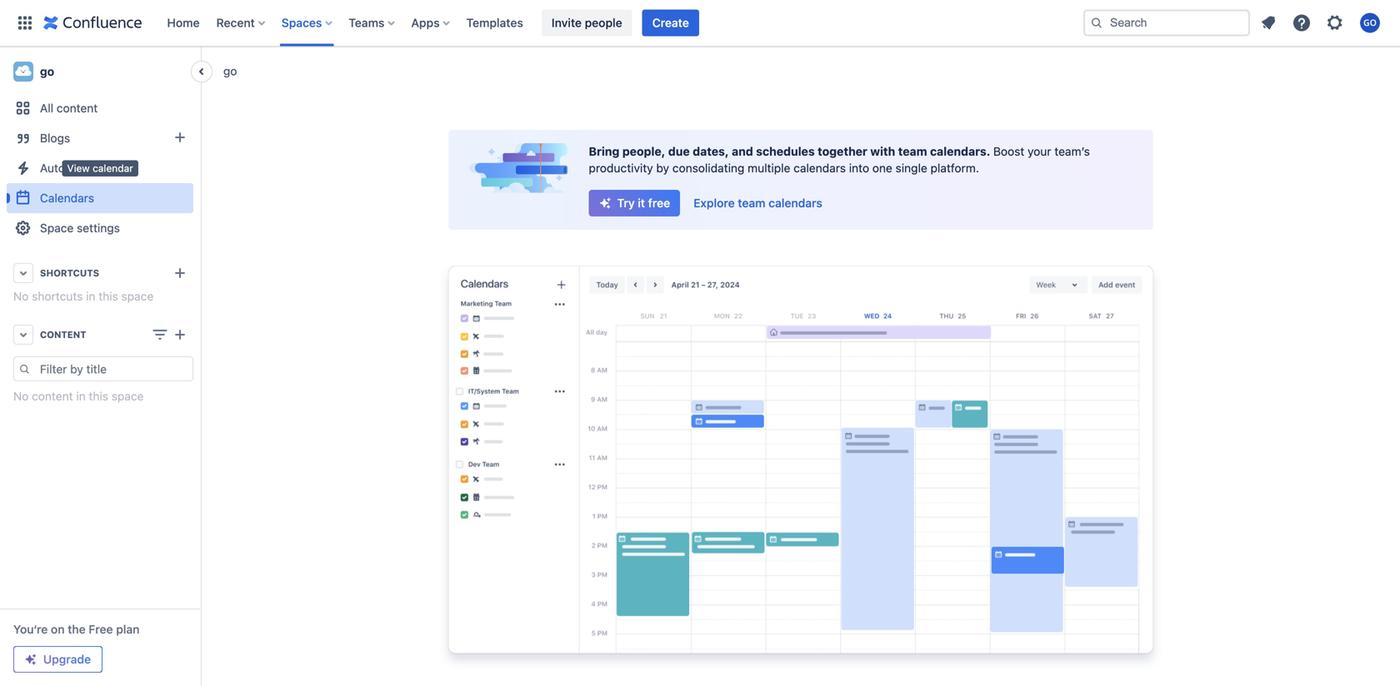 Task type: describe. For each thing, give the bounding box(es) containing it.
calendars link
[[7, 183, 193, 213]]

the
[[68, 623, 86, 637]]

content button
[[7, 320, 193, 350]]

all content link
[[7, 93, 193, 123]]

space for no content in this space
[[112, 390, 144, 403]]

help icon image
[[1292, 13, 1312, 33]]

on
[[51, 623, 65, 637]]

create
[[652, 16, 689, 30]]

space settings link
[[7, 213, 193, 243]]

invite people button
[[542, 10, 632, 36]]

team calendar image image
[[439, 263, 1163, 671]]

you're
[[13, 623, 48, 637]]

boost your team's productivity by consolidating multiple calendars into one single platform.
[[589, 145, 1090, 175]]

by
[[656, 161, 669, 175]]

upgrade button
[[14, 648, 102, 673]]

calendars
[[40, 191, 94, 205]]

invite people
[[552, 16, 622, 30]]

try it free
[[617, 196, 670, 210]]

automation link
[[7, 153, 193, 183]]

explore team calendars
[[694, 196, 823, 210]]

view calendar
[[67, 162, 133, 174]]

1 go from the left
[[223, 64, 237, 78]]

banner containing home
[[0, 0, 1400, 47]]

Search field
[[1084, 10, 1250, 36]]

all content
[[40, 101, 98, 115]]

blogs link
[[7, 123, 193, 153]]

in for content
[[76, 390, 86, 403]]

content region
[[7, 357, 193, 405]]

due
[[668, 145, 690, 158]]

settings
[[77, 221, 120, 235]]

bring people, due dates, and schedules together with team calendars.
[[589, 145, 994, 158]]

try it free link
[[589, 190, 680, 217]]

all
[[40, 101, 53, 115]]

dates,
[[693, 145, 729, 158]]

your profile and preferences image
[[1360, 13, 1380, 33]]

create a page image
[[170, 325, 190, 345]]

templates
[[466, 16, 523, 30]]

global element
[[10, 0, 1080, 46]]

with
[[871, 145, 896, 158]]

home link
[[162, 10, 205, 36]]

try
[[617, 196, 635, 210]]

shortcuts
[[32, 290, 83, 303]]

consolidating
[[673, 161, 745, 175]]

team's
[[1055, 145, 1090, 158]]

shortcuts button
[[7, 258, 193, 288]]

productivity
[[589, 161, 653, 175]]

content
[[40, 330, 86, 341]]

no for no content in this space
[[13, 390, 29, 403]]

boost
[[994, 145, 1025, 158]]

1 vertical spatial calendars
[[769, 196, 823, 210]]

change view image
[[150, 325, 170, 345]]

no shortcuts in this space
[[13, 290, 154, 303]]

explore
[[694, 196, 735, 210]]

spaces button
[[277, 10, 339, 36]]

invite
[[552, 16, 582, 30]]

calendar
[[93, 162, 133, 174]]

recent
[[216, 16, 255, 30]]

plan
[[116, 623, 140, 637]]

premium image
[[24, 654, 38, 667]]

apps button
[[406, 10, 456, 36]]

spaces
[[282, 16, 322, 30]]



Task type: locate. For each thing, give the bounding box(es) containing it.
0 vertical spatial space
[[121, 290, 154, 303]]

in for shortcuts
[[86, 290, 95, 303]]

0 vertical spatial team
[[898, 145, 927, 158]]

home
[[167, 16, 200, 30]]

1 vertical spatial team
[[738, 196, 766, 210]]

explore team calendars link
[[684, 190, 833, 217]]

0 vertical spatial this
[[99, 290, 118, 303]]

no
[[13, 290, 29, 303], [13, 390, 29, 403]]

0 horizontal spatial in
[[76, 390, 86, 403]]

blogs
[[40, 131, 70, 145]]

automation
[[40, 161, 102, 175]]

view
[[67, 162, 90, 174]]

one
[[873, 161, 893, 175]]

this for content
[[89, 390, 108, 403]]

go inside space element
[[40, 65, 54, 78]]

go down recent at the top left of the page
[[223, 64, 237, 78]]

2 no from the top
[[13, 390, 29, 403]]

upgrade
[[43, 653, 91, 667]]

1 horizontal spatial team
[[898, 145, 927, 158]]

team up single at right top
[[898, 145, 927, 158]]

this for shortcuts
[[99, 290, 118, 303]]

this down shortcuts dropdown button
[[99, 290, 118, 303]]

content right all
[[57, 101, 98, 115]]

notification icon image
[[1259, 13, 1279, 33]]

0 horizontal spatial team
[[738, 196, 766, 210]]

1 vertical spatial content
[[32, 390, 73, 403]]

add shortcut image
[[170, 263, 190, 283]]

0 horizontal spatial go link
[[7, 55, 193, 88]]

2 go from the left
[[40, 65, 54, 78]]

space settings
[[40, 221, 120, 235]]

into
[[849, 161, 869, 175]]

space down filter by title field
[[112, 390, 144, 403]]

it
[[638, 196, 645, 210]]

1 horizontal spatial in
[[86, 290, 95, 303]]

go up all
[[40, 65, 54, 78]]

space inside content region
[[112, 390, 144, 403]]

calendars.
[[930, 145, 991, 158]]

apps
[[411, 16, 440, 30]]

in down filter by title field
[[76, 390, 86, 403]]

go link
[[7, 55, 193, 88], [223, 63, 237, 80]]

no inside content region
[[13, 390, 29, 403]]

multiple
[[748, 161, 791, 175]]

space down shortcuts dropdown button
[[121, 290, 154, 303]]

this down filter by title field
[[89, 390, 108, 403]]

1 no from the top
[[13, 290, 29, 303]]

Filter by title field
[[35, 358, 193, 381]]

team right explore
[[738, 196, 766, 210]]

your
[[1028, 145, 1052, 158]]

team
[[898, 145, 927, 158], [738, 196, 766, 210]]

1 vertical spatial space
[[112, 390, 144, 403]]

and
[[732, 145, 753, 158]]

content for all
[[57, 101, 98, 115]]

free
[[648, 196, 670, 210]]

people,
[[623, 145, 666, 158]]

space for no shortcuts in this space
[[121, 290, 154, 303]]

free
[[89, 623, 113, 637]]

you're on the free plan
[[13, 623, 140, 637]]

platform.
[[931, 161, 979, 175]]

this inside content region
[[89, 390, 108, 403]]

1 horizontal spatial go link
[[223, 63, 237, 80]]

create link
[[642, 10, 699, 36]]

people
[[585, 16, 622, 30]]

0 vertical spatial no
[[13, 290, 29, 303]]

content for no
[[32, 390, 73, 403]]

calendars down multiple
[[769, 196, 823, 210]]

content inside content region
[[32, 390, 73, 403]]

space
[[121, 290, 154, 303], [112, 390, 144, 403]]

0 horizontal spatial go
[[40, 65, 54, 78]]

0 vertical spatial in
[[86, 290, 95, 303]]

content
[[57, 101, 98, 115], [32, 390, 73, 403]]

teams button
[[344, 10, 401, 36]]

in inside content region
[[76, 390, 86, 403]]

together
[[818, 145, 868, 158]]

create a blog image
[[170, 128, 190, 148]]

1 vertical spatial no
[[13, 390, 29, 403]]

in
[[86, 290, 95, 303], [76, 390, 86, 403]]

calendars down together
[[794, 161, 846, 175]]

shortcuts
[[40, 268, 99, 279]]

templates link
[[461, 10, 528, 36]]

teams
[[349, 16, 385, 30]]

appswitcher icon image
[[15, 13, 35, 33]]

content inside the all content 'link'
[[57, 101, 98, 115]]

search image
[[1090, 16, 1104, 30]]

0 vertical spatial calendars
[[794, 161, 846, 175]]

this
[[99, 290, 118, 303], [89, 390, 108, 403]]

schedules
[[756, 145, 815, 158]]

confluence image
[[43, 13, 142, 33], [43, 13, 142, 33]]

0 vertical spatial content
[[57, 101, 98, 115]]

recent button
[[211, 10, 272, 36]]

1 horizontal spatial go
[[223, 64, 237, 78]]

space
[[40, 221, 74, 235]]

go
[[223, 64, 237, 78], [40, 65, 54, 78]]

calendars
[[794, 161, 846, 175], [769, 196, 823, 210]]

bring
[[589, 145, 620, 158]]

content down content
[[32, 390, 73, 403]]

1 vertical spatial in
[[76, 390, 86, 403]]

no content in this space
[[13, 390, 144, 403]]

banner
[[0, 0, 1400, 47]]

no for no shortcuts in this space
[[13, 290, 29, 303]]

single
[[896, 161, 928, 175]]

calendars inside boost your team's productivity by consolidating multiple calendars into one single platform.
[[794, 161, 846, 175]]

space element
[[0, 47, 200, 687]]

settings icon image
[[1325, 13, 1345, 33]]

go link down recent at the top left of the page
[[223, 63, 237, 80]]

go link up the all content 'link'
[[7, 55, 193, 88]]

in down shortcuts dropdown button
[[86, 290, 95, 303]]

1 vertical spatial this
[[89, 390, 108, 403]]



Task type: vqa. For each thing, say whether or not it's contained in the screenshot.
leftmost 'Go' link
yes



